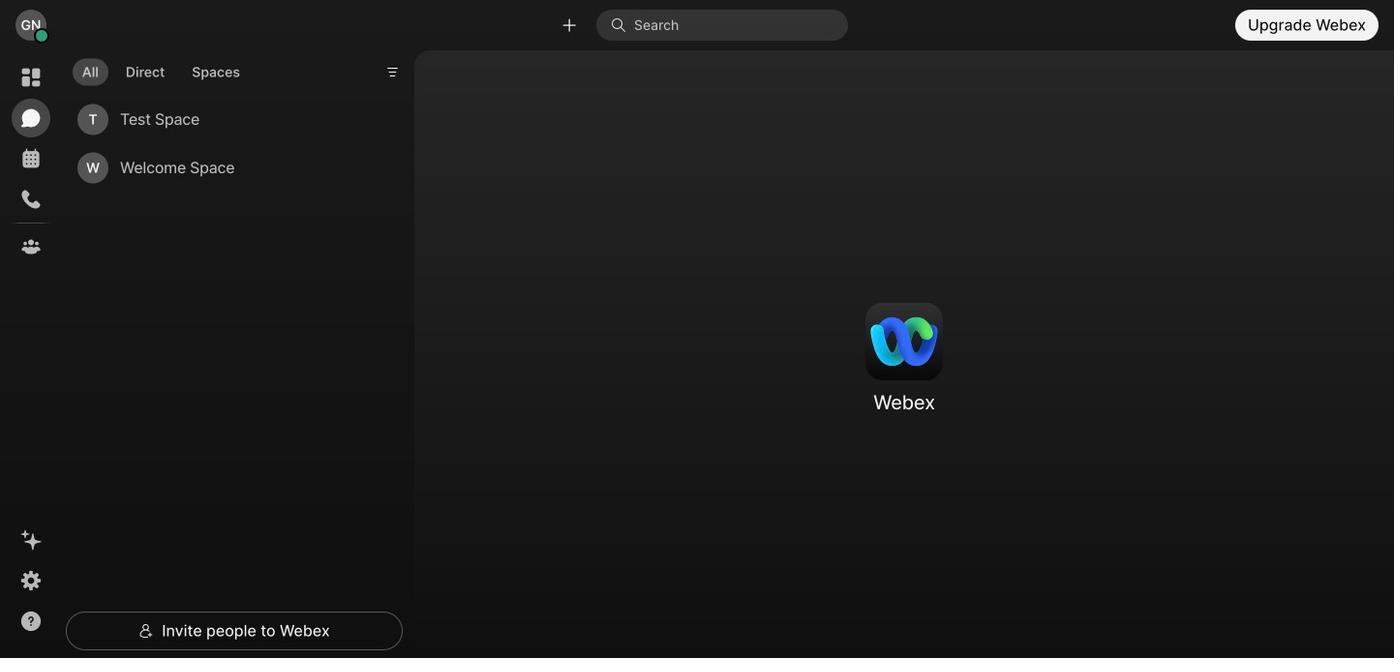 Task type: locate. For each thing, give the bounding box(es) containing it.
welcome space list item
[[70, 144, 387, 192]]

tab list
[[68, 47, 254, 91]]

webex tab list
[[12, 58, 50, 266]]

navigation
[[0, 50, 62, 659]]

test space list item
[[70, 95, 387, 144]]



Task type: vqa. For each thing, say whether or not it's contained in the screenshot.
WELCOME SPACE list item
yes



